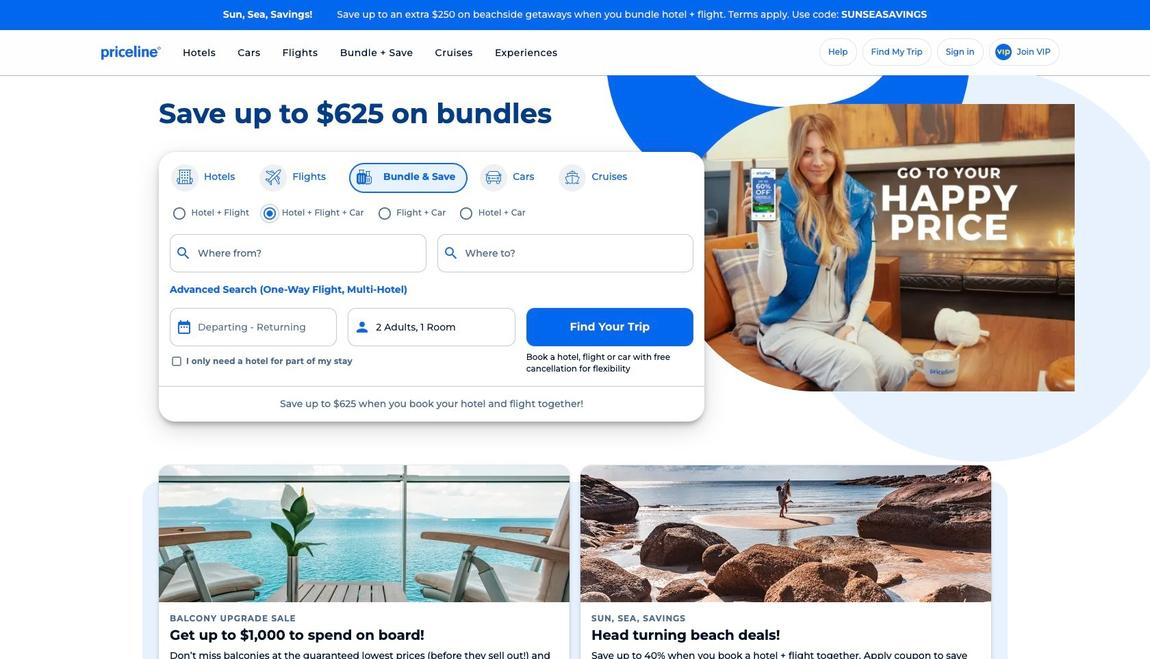 Task type: describe. For each thing, give the bounding box(es) containing it.
priceline.com home image
[[101, 45, 161, 60]]

none field where from?
[[170, 234, 426, 272]]



Task type: vqa. For each thing, say whether or not it's contained in the screenshot.
THE 18 to the right
no



Task type: locate. For each thing, give the bounding box(es) containing it.
none field where to?
[[437, 234, 694, 272]]

types of travel tab list
[[170, 163, 694, 193]]

None field
[[170, 234, 426, 272], [437, 234, 694, 272]]

2 none field from the left
[[437, 234, 694, 272]]

Where from? field
[[170, 234, 426, 272]]

1 horizontal spatial none field
[[437, 234, 694, 272]]

None button
[[170, 308, 337, 346]]

vip badge icon image
[[995, 44, 1012, 60]]

0 horizontal spatial none field
[[170, 234, 426, 272]]

Where to? field
[[437, 234, 694, 272]]

1 none field from the left
[[170, 234, 426, 272]]



